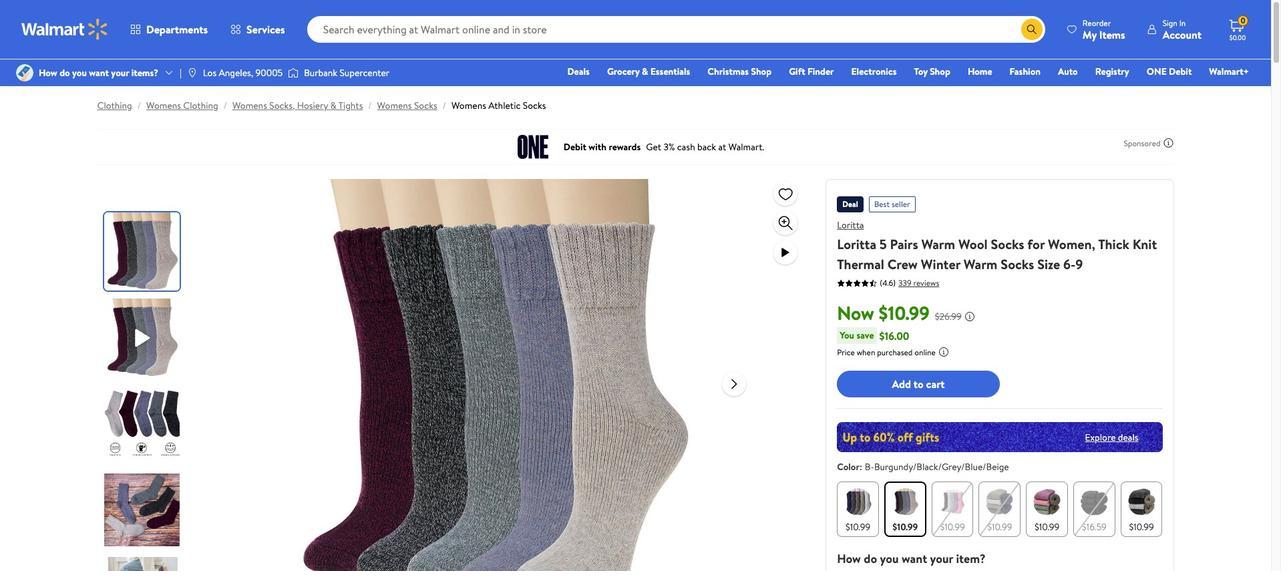 Task type: describe. For each thing, give the bounding box(es) containing it.
tights
[[339, 99, 363, 112]]

crew
[[888, 255, 918, 273]]

how for how do you want your item?
[[837, 551, 861, 567]]

womens socks, hosiery & tights link
[[232, 99, 363, 112]]

electronics link
[[846, 64, 903, 79]]

womens clothing link
[[146, 99, 218, 112]]

loritta 5 pairs warm wool socks for women, thick knit thermal crew winter warm socks size 6-9 image
[[284, 179, 712, 571]]

shop for toy shop
[[930, 65, 951, 78]]

in
[[1180, 17, 1186, 28]]

home link
[[962, 64, 999, 79]]

items
[[1100, 27, 1126, 42]]

Search search field
[[307, 16, 1046, 43]]

pairs
[[890, 235, 919, 253]]

$10.99 for 5th the $10.99 button from the left
[[1035, 521, 1060, 534]]

los angeles, 90005
[[203, 66, 283, 79]]

2 clothing from the left
[[183, 99, 218, 112]]

3 $10.99 button from the left
[[932, 482, 974, 537]]

deals
[[1118, 431, 1139, 444]]

auto
[[1058, 65, 1078, 78]]

learn more about strikethrough prices image
[[965, 311, 976, 322]]

burgundy/black/grey/blue/beige
[[875, 460, 1009, 474]]

color
[[837, 460, 860, 474]]

view video image
[[778, 245, 794, 261]]

registry
[[1096, 65, 1130, 78]]

:
[[860, 460, 863, 474]]

 image for how
[[16, 64, 33, 82]]

2 loritta from the top
[[837, 235, 877, 253]]

color list
[[835, 479, 1166, 540]]

4 womens from the left
[[452, 99, 486, 112]]

explore deals link
[[1080, 425, 1144, 449]]

reorder
[[1083, 17, 1111, 28]]

4 / from the left
[[443, 99, 446, 112]]

hosiery
[[297, 99, 328, 112]]

athletic
[[489, 99, 521, 112]]

loritta 5 pairs warm wool socks for women, thick knit thermal crew winter warm socks size 6-9 - image 1 of 7 image
[[104, 212, 182, 291]]

(4.6)
[[880, 277, 896, 289]]

now $10.99
[[837, 300, 930, 326]]

gift finder
[[789, 65, 834, 78]]

you for how do you want your items?
[[72, 66, 87, 79]]

burbank
[[304, 66, 338, 79]]

debit
[[1169, 65, 1192, 78]]

90005
[[256, 66, 283, 79]]

|
[[180, 66, 182, 79]]

$16.00
[[880, 328, 910, 343]]

1 $10.99 button from the left
[[837, 482, 879, 537]]

5 $10.99 button from the left
[[1026, 482, 1068, 537]]

how do you want your item?
[[837, 551, 986, 567]]

add
[[892, 377, 911, 391]]

toy shop link
[[908, 64, 957, 79]]

toy
[[914, 65, 928, 78]]

you save $16.00
[[840, 328, 910, 343]]

sign in to add to favorites list, loritta 5 pairs warm wool socks for women, thick knit thermal crew winter warm socks size 6-9 image
[[778, 185, 794, 202]]

 image for los
[[187, 67, 198, 78]]

reviews
[[914, 277, 940, 288]]

want for items?
[[89, 66, 109, 79]]

loritta link
[[837, 219, 864, 232]]

toy shop
[[914, 65, 951, 78]]

knit
[[1133, 235, 1157, 253]]

loritta 5 pairs warm wool socks for women, thick knit thermal crew winter warm socks size 6-9 - image 3 of 7 image
[[104, 385, 182, 463]]

one
[[1147, 65, 1167, 78]]

clothing link
[[97, 99, 132, 112]]

essentials
[[651, 65, 690, 78]]

for
[[1028, 235, 1045, 253]]

winter
[[921, 255, 961, 273]]

loritta 5 pairs warm wool socks for women, thick knit thermal crew winter warm socks size 6-9 - image 4 of 7 image
[[104, 471, 182, 549]]

explore deals
[[1085, 431, 1139, 444]]

339 reviews link
[[896, 277, 940, 288]]

gift
[[789, 65, 806, 78]]

deals link
[[562, 64, 596, 79]]

loritta loritta 5 pairs warm wool socks for women, thick knit thermal crew winter warm socks size 6-9
[[837, 219, 1157, 273]]

3 womens from the left
[[377, 99, 412, 112]]

next media item image
[[727, 376, 743, 392]]

christmas shop link
[[702, 64, 778, 79]]

online
[[915, 347, 936, 358]]

2 $10.99 button from the left
[[885, 482, 927, 537]]

$16.59 button
[[1074, 482, 1116, 537]]

gift finder link
[[783, 64, 840, 79]]

$10.99 for 3rd the $10.99 button
[[940, 521, 965, 534]]

women,
[[1048, 235, 1096, 253]]

one debit
[[1147, 65, 1192, 78]]

$10.99 for fourth the $10.99 button
[[988, 521, 1013, 534]]

how do you want your items?
[[39, 66, 158, 79]]

grocery
[[607, 65, 640, 78]]

sign in account
[[1163, 17, 1202, 42]]

shop for christmas shop
[[751, 65, 772, 78]]

0 horizontal spatial &
[[330, 99, 337, 112]]

fashion link
[[1004, 64, 1047, 79]]

save
[[857, 329, 874, 342]]

christmas
[[708, 65, 749, 78]]

add to cart
[[892, 377, 945, 391]]

339
[[899, 277, 912, 288]]

1 loritta from the top
[[837, 219, 864, 232]]



Task type: locate. For each thing, give the bounding box(es) containing it.
my
[[1083, 27, 1097, 42]]

2 shop from the left
[[930, 65, 951, 78]]

/
[[138, 99, 141, 112], [224, 99, 227, 112], [368, 99, 372, 112], [443, 99, 446, 112]]

shop
[[751, 65, 772, 78], [930, 65, 951, 78]]

& left tights
[[330, 99, 337, 112]]

2 / from the left
[[224, 99, 227, 112]]

add to cart button
[[837, 371, 1000, 398]]

1 horizontal spatial you
[[880, 551, 899, 567]]

angeles,
[[219, 66, 253, 79]]

0 horizontal spatial want
[[89, 66, 109, 79]]

womens socks link
[[377, 99, 437, 112]]

your for item?
[[930, 551, 954, 567]]

clothing down how do you want your items?
[[97, 99, 132, 112]]

$0.00
[[1230, 33, 1246, 42]]

$10.99 button down color : b-burgundy/black/grey/blue/beige at the right bottom
[[885, 482, 927, 537]]

/ right tights
[[368, 99, 372, 112]]

walmart+ link
[[1204, 64, 1256, 79]]

4 $10.99 button from the left
[[979, 482, 1021, 537]]

$10.99 button left $16.59 button
[[1026, 482, 1068, 537]]

5
[[880, 235, 887, 253]]

color : b-burgundy/black/grey/blue/beige
[[837, 460, 1009, 474]]

shop inside 'link'
[[930, 65, 951, 78]]

1 horizontal spatial &
[[642, 65, 648, 78]]

fashion
[[1010, 65, 1041, 78]]

2 horizontal spatial  image
[[288, 66, 299, 80]]

clothing down los
[[183, 99, 218, 112]]

up to sixty percent off deals. shop now. image
[[837, 422, 1163, 452]]

deals
[[568, 65, 590, 78]]

$10.99 button down :
[[837, 482, 879, 537]]

1 vertical spatial do
[[864, 551, 877, 567]]

$10.99 for sixth the $10.99 button
[[1130, 521, 1154, 534]]

0 horizontal spatial your
[[111, 66, 129, 79]]

1 vertical spatial how
[[837, 551, 861, 567]]

how
[[39, 66, 57, 79], [837, 551, 861, 567]]

thick
[[1099, 235, 1130, 253]]

wool
[[959, 235, 988, 253]]

supercenter
[[340, 66, 390, 79]]

departments button
[[119, 13, 219, 45]]

$10.99 button up the item? at the right of the page
[[979, 482, 1021, 537]]

want left the item? at the right of the page
[[902, 551, 928, 567]]

you
[[840, 329, 855, 342]]

home
[[968, 65, 993, 78]]

want up clothing link at the left top of page
[[89, 66, 109, 79]]

socks,
[[269, 99, 295, 112]]

legal information image
[[939, 347, 949, 357]]

0 horizontal spatial do
[[60, 66, 70, 79]]

explore
[[1085, 431, 1116, 444]]

one debit link
[[1141, 64, 1198, 79]]

womens down | at the top left
[[146, 99, 181, 112]]

purchased
[[878, 347, 913, 358]]

burbank supercenter
[[304, 66, 390, 79]]

item?
[[957, 551, 986, 567]]

0 vertical spatial how
[[39, 66, 57, 79]]

womens left the athletic
[[452, 99, 486, 112]]

& right grocery
[[642, 65, 648, 78]]

 image
[[16, 64, 33, 82], [288, 66, 299, 80], [187, 67, 198, 78]]

$10.99 for 1st the $10.99 button
[[846, 521, 871, 534]]

b-
[[865, 460, 875, 474]]

zoom image modal image
[[778, 215, 794, 231]]

0 vertical spatial warm
[[922, 235, 956, 253]]

0 vertical spatial loritta
[[837, 219, 864, 232]]

clothing
[[97, 99, 132, 112], [183, 99, 218, 112]]

your for items?
[[111, 66, 129, 79]]

1 horizontal spatial clothing
[[183, 99, 218, 112]]

when
[[857, 347, 876, 358]]

want for item?
[[902, 551, 928, 567]]

reorder my items
[[1083, 17, 1126, 42]]

6 $10.99 button from the left
[[1121, 482, 1163, 537]]

Walmart Site-Wide search field
[[307, 16, 1046, 43]]

0 vertical spatial want
[[89, 66, 109, 79]]

you
[[72, 66, 87, 79], [880, 551, 899, 567]]

$10.99 for 2nd the $10.99 button
[[893, 521, 918, 534]]

loritta 5 pairs warm wool socks for women, thick knit thermal crew winter warm socks size 6-9 - image 5 of 7 image
[[104, 557, 182, 571]]

1 horizontal spatial do
[[864, 551, 877, 567]]

&
[[642, 65, 648, 78], [330, 99, 337, 112]]

0 vertical spatial do
[[60, 66, 70, 79]]

to
[[914, 377, 924, 391]]

0 horizontal spatial you
[[72, 66, 87, 79]]

shop right christmas on the right
[[751, 65, 772, 78]]

 image right | at the top left
[[187, 67, 198, 78]]

shop right the toy
[[930, 65, 951, 78]]

1 / from the left
[[138, 99, 141, 112]]

walmart image
[[21, 19, 108, 40]]

deal
[[843, 198, 859, 210]]

womens
[[146, 99, 181, 112], [232, 99, 267, 112], [377, 99, 412, 112], [452, 99, 486, 112]]

0 horizontal spatial  image
[[16, 64, 33, 82]]

do for how do you want your item?
[[864, 551, 877, 567]]

warm down wool
[[964, 255, 998, 273]]

services button
[[219, 13, 296, 45]]

your left items?
[[111, 66, 129, 79]]

grocery & essentials link
[[601, 64, 697, 79]]

0 horizontal spatial clothing
[[97, 99, 132, 112]]

1 vertical spatial your
[[930, 551, 954, 567]]

0 horizontal spatial warm
[[922, 235, 956, 253]]

1 vertical spatial loritta
[[837, 235, 877, 253]]

price when purchased online
[[837, 347, 936, 358]]

3 / from the left
[[368, 99, 372, 112]]

loritta down loritta link
[[837, 235, 877, 253]]

9
[[1076, 255, 1083, 273]]

christmas shop
[[708, 65, 772, 78]]

1 clothing from the left
[[97, 99, 132, 112]]

registry link
[[1090, 64, 1136, 79]]

loritta down deal
[[837, 219, 864, 232]]

1 vertical spatial want
[[902, 551, 928, 567]]

$10.99 button right $16.59 button
[[1121, 482, 1163, 537]]

sponsored
[[1124, 137, 1161, 149]]

1 womens from the left
[[146, 99, 181, 112]]

best seller
[[875, 198, 911, 210]]

1 horizontal spatial shop
[[930, 65, 951, 78]]

thermal
[[837, 255, 885, 273]]

your
[[111, 66, 129, 79], [930, 551, 954, 567]]

cart
[[927, 377, 945, 391]]

womens athletic socks link
[[452, 99, 546, 112]]

1 shop from the left
[[751, 65, 772, 78]]

1 vertical spatial warm
[[964, 255, 998, 273]]

6-
[[1064, 255, 1076, 273]]

best
[[875, 198, 890, 210]]

0 vertical spatial you
[[72, 66, 87, 79]]

0 $0.00
[[1230, 15, 1246, 42]]

finder
[[808, 65, 834, 78]]

1 horizontal spatial  image
[[187, 67, 198, 78]]

sign
[[1163, 17, 1178, 28]]

loritta 5 pairs warm wool socks for women, thick knit thermal crew winter warm socks size 6-9 - image 2 of 7 image
[[104, 299, 182, 377]]

& inside grocery & essentials link
[[642, 65, 648, 78]]

1 horizontal spatial your
[[930, 551, 954, 567]]

2 womens from the left
[[232, 99, 267, 112]]

1 horizontal spatial how
[[837, 551, 861, 567]]

do for how do you want your items?
[[60, 66, 70, 79]]

warm up winter
[[922, 235, 956, 253]]

0 horizontal spatial shop
[[751, 65, 772, 78]]

departments
[[146, 22, 208, 37]]

ad disclaimer and feedback image
[[1164, 138, 1174, 148]]

womens right tights
[[377, 99, 412, 112]]

$10.99 button down burgundy/black/grey/blue/beige at the right of page
[[932, 482, 974, 537]]

clothing / womens clothing / womens socks, hosiery & tights / womens socks / womens athletic socks
[[97, 99, 546, 112]]

/ right clothing link at the left top of page
[[138, 99, 141, 112]]

now
[[837, 300, 875, 326]]

womens left 'socks,'
[[232, 99, 267, 112]]

$26.99
[[935, 310, 962, 323]]

how for how do you want your items?
[[39, 66, 57, 79]]

/ right 'womens socks' "link"
[[443, 99, 446, 112]]

$16.59
[[1082, 521, 1107, 534]]

/ down angeles,
[[224, 99, 227, 112]]

want
[[89, 66, 109, 79], [902, 551, 928, 567]]

grocery & essentials
[[607, 65, 690, 78]]

1 vertical spatial you
[[880, 551, 899, 567]]

loritta
[[837, 219, 864, 232], [837, 235, 877, 253]]

los
[[203, 66, 217, 79]]

 image right the 90005
[[288, 66, 299, 80]]

price
[[837, 347, 855, 358]]

warm
[[922, 235, 956, 253], [964, 255, 998, 273]]

clear search field text image
[[1006, 24, 1016, 34]]

0 horizontal spatial how
[[39, 66, 57, 79]]

1 horizontal spatial warm
[[964, 255, 998, 273]]

0 vertical spatial &
[[642, 65, 648, 78]]

0 vertical spatial your
[[111, 66, 129, 79]]

you for how do you want your item?
[[880, 551, 899, 567]]

walmart+
[[1210, 65, 1250, 78]]

your left the item? at the right of the page
[[930, 551, 954, 567]]

$10.99
[[879, 300, 930, 326], [846, 521, 871, 534], [893, 521, 918, 534], [940, 521, 965, 534], [988, 521, 1013, 534], [1035, 521, 1060, 534], [1130, 521, 1154, 534]]

$10.99 button
[[837, 482, 879, 537], [885, 482, 927, 537], [932, 482, 974, 537], [979, 482, 1021, 537], [1026, 482, 1068, 537], [1121, 482, 1163, 537]]

1 horizontal spatial want
[[902, 551, 928, 567]]

do
[[60, 66, 70, 79], [864, 551, 877, 567]]

auto link
[[1052, 64, 1084, 79]]

search icon image
[[1027, 24, 1038, 35]]

1 vertical spatial &
[[330, 99, 337, 112]]

 image for burbank
[[288, 66, 299, 80]]

services
[[247, 22, 285, 37]]

 image down walmart image
[[16, 64, 33, 82]]



Task type: vqa. For each thing, say whether or not it's contained in the screenshot.
Tights
yes



